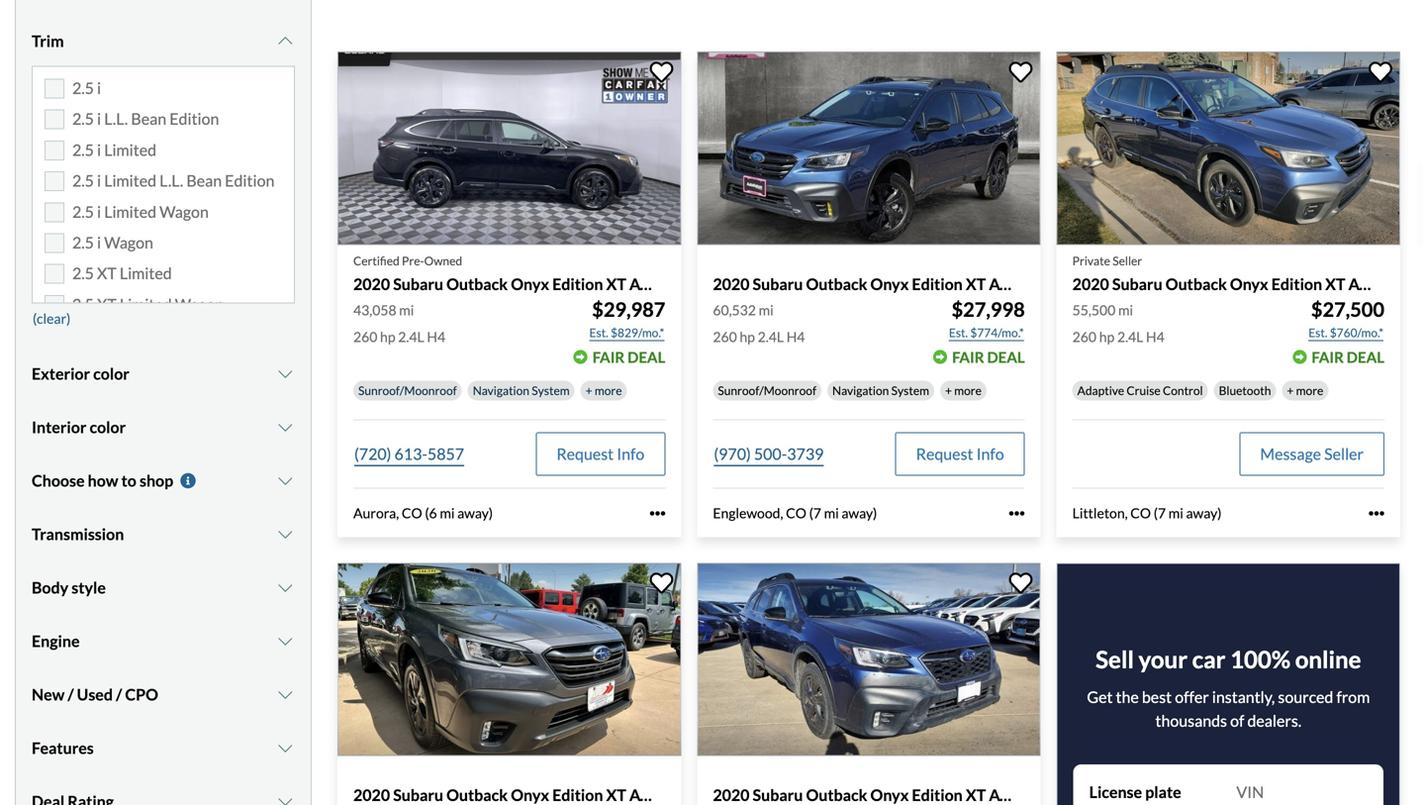 Task type: describe. For each thing, give the bounding box(es) containing it.
2 + from the left
[[946, 383, 952, 398]]

vin
[[1237, 782, 1265, 802]]

mi inside 55,500 mi 260 hp 2.4l h4
[[1119, 302, 1134, 319]]

chevron down image for engine
[[276, 633, 295, 649]]

h4 for $29,987
[[427, 328, 446, 345]]

(7 for littleton, co
[[1154, 505, 1166, 522]]

to
[[121, 471, 137, 490]]

1 navigation from the left
[[473, 383, 530, 398]]

engine
[[32, 631, 80, 651]]

1 horizontal spatial bean
[[186, 171, 222, 190]]

(clear)
[[33, 310, 71, 327]]

info for (970) 500-3739
[[977, 444, 1005, 464]]

dealers.
[[1248, 711, 1302, 730]]

est. for $29,987
[[590, 325, 609, 340]]

60,532 mi 260 hp 2.4l h4
[[713, 302, 805, 345]]

hp for $27,998
[[740, 328, 755, 345]]

$29,987
[[592, 298, 666, 322]]

body style
[[32, 578, 106, 597]]

message seller button
[[1240, 432, 1385, 476]]

blue 2020 subaru outback onyx edition xt awd suv / crossover all-wheel drive 8-speed cvt image
[[1057, 52, 1401, 245]]

owned
[[424, 253, 463, 268]]

info circle image
[[178, 473, 198, 489]]

limited for 2.5 xt limited wagon
[[120, 294, 172, 314]]

style
[[72, 578, 106, 597]]

2.5 xt limited
[[72, 264, 172, 283]]

license plate
[[1090, 782, 1182, 802]]

ellipsis h image for littleton, co (7 mi away)
[[1369, 505, 1385, 521]]

cruise
[[1127, 383, 1161, 398]]

2.5 i
[[72, 78, 101, 98]]

1 navigation system from the left
[[473, 383, 570, 398]]

littleton,
[[1073, 505, 1128, 522]]

2.4l for $29,987
[[398, 328, 424, 345]]

outback inside private seller 2020 subaru outback onyx edition xt awd
[[1166, 274, 1228, 294]]

request info for 5857
[[557, 444, 645, 464]]

$27,500
[[1312, 298, 1385, 322]]

est. $760/mo.* button
[[1308, 323, 1385, 343]]

i for 2.5 i limited l.l. bean edition
[[97, 171, 101, 190]]

fair deal for $27,500
[[1312, 348, 1385, 366]]

interior
[[32, 417, 87, 437]]

chevron down image inside 'choose how to shop' dropdown button
[[276, 473, 295, 489]]

chevron down image for transmission
[[276, 526, 295, 542]]

fair deal for $27,998
[[953, 348, 1025, 366]]

(720) 613-5857
[[354, 444, 464, 464]]

(7 for englewood, co
[[810, 505, 822, 522]]

aurora, co (6 mi away)
[[353, 505, 493, 522]]

new / used / cpo button
[[32, 670, 295, 719]]

subaru inside certified pre-owned 2020 subaru outback onyx edition xt awd
[[393, 274, 444, 294]]

2 / from the left
[[116, 685, 122, 704]]

chevron down image for interior color
[[276, 419, 295, 435]]

thousands
[[1156, 711, 1228, 730]]

$27,998 est. $774/mo.*
[[949, 298, 1025, 340]]

certified pre-owned 2020 subaru outback onyx edition xt awd
[[353, 253, 669, 294]]

wagon for 2.5 xt limited wagon
[[175, 294, 224, 314]]

h4 for $27,500
[[1147, 328, 1165, 345]]

black 2020 subaru outback onyx edition xt awd suv / crossover all-wheel drive continuously variable transmission image
[[338, 52, 682, 245]]

2 sunroof/moonroof from the left
[[718, 383, 817, 398]]

xt inside private seller 2020 subaru outback onyx edition xt awd
[[1326, 274, 1346, 294]]

choose how to shop button
[[32, 456, 295, 506]]

fair for $27,500
[[1312, 348, 1345, 366]]

choose
[[32, 471, 85, 490]]

1 horizontal spatial l.l.
[[160, 171, 183, 190]]

ellipsis h image for englewood, co (7 mi away)
[[1010, 505, 1025, 521]]

license plate tab
[[1082, 773, 1229, 805]]

awd inside private seller 2020 subaru outback onyx edition xt awd
[[1349, 274, 1388, 294]]

1 / from the left
[[68, 685, 74, 704]]

used
[[77, 685, 113, 704]]

onyx inside certified pre-owned 2020 subaru outback onyx edition xt awd
[[511, 274, 550, 294]]

features
[[32, 738, 94, 758]]

edition inside certified pre-owned 2020 subaru outback onyx edition xt awd
[[553, 274, 603, 294]]

43,058
[[353, 302, 397, 319]]

adaptive cruise control
[[1078, 383, 1204, 398]]

100%
[[1231, 645, 1291, 674]]

outback inside certified pre-owned 2020 subaru outback onyx edition xt awd
[[447, 274, 508, 294]]

5857
[[428, 444, 464, 464]]

mi right (6
[[440, 505, 455, 522]]

choose how to shop
[[32, 471, 173, 490]]

3739
[[787, 444, 824, 464]]

trim button
[[32, 16, 295, 66]]

2.5 i l.l. bean edition
[[72, 109, 219, 128]]

trim
[[32, 31, 64, 51]]

private
[[1073, 253, 1111, 268]]

cpo
[[125, 685, 158, 704]]

2 2020 subaru outback onyx edition xt awd link from the left
[[697, 563, 1045, 805]]

limited for 2.5 xt limited
[[120, 264, 172, 283]]

new / used / cpo
[[32, 685, 158, 704]]

55,500
[[1073, 302, 1116, 319]]

private seller 2020 subaru outback onyx edition xt awd
[[1073, 253, 1388, 294]]

features button
[[32, 723, 295, 773]]

subaru inside private seller 2020 subaru outback onyx edition xt awd
[[1113, 274, 1163, 294]]

co for $27,500
[[1131, 505, 1152, 522]]

deal for $27,500
[[1347, 348, 1385, 366]]

how
[[88, 471, 118, 490]]

est. for $27,500
[[1309, 325, 1328, 340]]

2.5 for 2.5 i limited wagon
[[72, 202, 94, 221]]

color for interior color
[[90, 417, 126, 437]]

best
[[1143, 687, 1172, 707]]

car
[[1193, 645, 1226, 674]]

260 for $27,500
[[1073, 328, 1097, 345]]

request info for 3739
[[917, 444, 1005, 464]]

color for exterior color
[[93, 364, 130, 383]]

2020 inside private seller 2020 subaru outback onyx edition xt awd
[[1073, 274, 1110, 294]]

2020 subaru outback onyx edition xt awd for 'gray 2020 subaru outback onyx edition xt awd suv / crossover all-wheel drive 8-speed cvt' image
[[353, 785, 669, 805]]

vin tab
[[1229, 773, 1376, 805]]

43,058 mi 260 hp 2.4l h4
[[353, 302, 446, 345]]

est. $774/mo.* button
[[948, 323, 1025, 343]]

interior color
[[32, 417, 126, 437]]

chevron down image for body style
[[276, 580, 295, 596]]

request for 5857
[[557, 444, 614, 464]]

i for 2.5 i l.l. bean edition
[[97, 109, 101, 128]]

mi right englewood,
[[824, 505, 839, 522]]

get the best offer instantly, sourced from thousands of dealers.
[[1088, 687, 1371, 730]]

get
[[1088, 687, 1113, 707]]

abyss blue pearl 2020 subaru outback onyx edition xt awd suv / crossover all-wheel drive continuously variable transmission image
[[697, 563, 1041, 756]]

engine button
[[32, 616, 295, 666]]

your
[[1139, 645, 1188, 674]]

2.5 for 2.5 i limited
[[72, 140, 94, 159]]

request info button for (720) 613-5857
[[536, 432, 666, 476]]

body
[[32, 578, 69, 597]]

i for 2.5 i limited
[[97, 140, 101, 159]]

littleton, co (7 mi away)
[[1073, 505, 1222, 522]]

exterior color
[[32, 364, 130, 383]]

fair deal for $29,987
[[593, 348, 666, 366]]

onyx inside private seller 2020 subaru outback onyx edition xt awd
[[1231, 274, 1269, 294]]

$29,987 est. $829/mo.*
[[590, 298, 666, 340]]

new
[[32, 685, 65, 704]]

body style button
[[32, 563, 295, 612]]

2.5 for 2.5 i limited l.l. bean edition
[[72, 171, 94, 190]]

(970) 500-3739
[[714, 444, 824, 464]]

0 vertical spatial bean
[[131, 109, 167, 128]]

chevron down image for features
[[276, 740, 295, 756]]

sell
[[1096, 645, 1135, 674]]

transmission
[[32, 524, 124, 544]]

(6
[[425, 505, 437, 522]]

transmission button
[[32, 509, 295, 559]]

adaptive
[[1078, 383, 1125, 398]]

aurora,
[[353, 505, 399, 522]]

2 co from the left
[[786, 505, 807, 522]]

2020 subaru outback onyx edition xt awd for abyss blue pearl 2020 subaru outback onyx edition xt awd suv / crossover all-wheel drive continuously variable transmission image
[[713, 785, 1028, 805]]

(clear) button
[[32, 304, 72, 333]]

60,532
[[713, 302, 756, 319]]

chevron down image for trim
[[276, 33, 295, 49]]

2.5 i limited
[[72, 140, 157, 159]]

message seller
[[1261, 444, 1364, 464]]

edition inside private seller 2020 subaru outback onyx edition xt awd
[[1272, 274, 1323, 294]]

deal for $29,987
[[628, 348, 666, 366]]

control
[[1163, 383, 1204, 398]]

shop
[[140, 471, 173, 490]]

2 navigation from the left
[[833, 383, 889, 398]]

gray 2020 subaru outback onyx edition xt awd suv / crossover all-wheel drive 8-speed cvt image
[[338, 563, 682, 756]]

(720) 613-5857 button
[[353, 432, 465, 476]]

pre-
[[402, 253, 424, 268]]



Task type: vqa. For each thing, say whether or not it's contained in the screenshot.
260 in 60,532 mi 260 hp 2.4l h4
yes



Task type: locate. For each thing, give the bounding box(es) containing it.
0 horizontal spatial system
[[532, 383, 570, 398]]

mi
[[399, 302, 414, 319], [759, 302, 774, 319], [1119, 302, 1134, 319], [440, 505, 455, 522], [824, 505, 839, 522], [1169, 505, 1184, 522]]

2.4l inside 43,058 mi 260 hp 2.4l h4
[[398, 328, 424, 345]]

1 fair deal from the left
[[593, 348, 666, 366]]

wagon up exterior color "dropdown button"
[[175, 294, 224, 314]]

color inside dropdown button
[[90, 417, 126, 437]]

est. $829/mo.* button
[[589, 323, 666, 343]]

1 away) from the left
[[458, 505, 493, 522]]

advertisement region
[[517, 0, 1238, 14]]

+ down est. $774/mo.* button
[[946, 383, 952, 398]]

2.5 xt limited wagon
[[72, 294, 224, 314]]

limited down '2.5 xt limited'
[[120, 294, 172, 314]]

2.5 i limited l.l. bean edition
[[72, 171, 275, 190]]

260 inside 43,058 mi 260 hp 2.4l h4
[[353, 328, 378, 345]]

2.4l
[[398, 328, 424, 345], [758, 328, 784, 345], [1118, 328, 1144, 345]]

hp inside 43,058 mi 260 hp 2.4l h4
[[380, 328, 396, 345]]

ellipsis h image left littleton,
[[1010, 505, 1025, 521]]

system
[[532, 383, 570, 398], [892, 383, 930, 398]]

1 hp from the left
[[380, 328, 396, 345]]

2.4l for $27,500
[[1118, 328, 1144, 345]]

sunroof/moonroof up (970) 500-3739
[[718, 383, 817, 398]]

instantly,
[[1213, 687, 1276, 707]]

edition
[[170, 109, 219, 128], [225, 171, 275, 190], [553, 274, 603, 294], [912, 274, 963, 294], [1272, 274, 1323, 294], [553, 785, 603, 805], [912, 785, 963, 805]]

2 navigation system from the left
[[833, 383, 930, 398]]

fair deal down est. $774/mo.* button
[[953, 348, 1025, 366]]

2.5 for 2.5 i wagon
[[72, 233, 94, 252]]

more up "message seller"
[[1297, 383, 1324, 398]]

2 horizontal spatial 260
[[1073, 328, 1097, 345]]

limited up "2.5 i limited wagon"
[[104, 171, 157, 190]]

260 down 43,058
[[353, 328, 378, 345]]

englewood,
[[713, 505, 784, 522]]

2 ellipsis h image from the left
[[1369, 505, 1385, 521]]

3 fair deal from the left
[[1312, 348, 1385, 366]]

0 horizontal spatial request
[[557, 444, 614, 464]]

l.l. up "2.5 i limited wagon"
[[160, 171, 183, 190]]

4 chevron down image from the top
[[276, 580, 295, 596]]

from
[[1337, 687, 1371, 707]]

0 horizontal spatial navigation system
[[473, 383, 570, 398]]

0 horizontal spatial +
[[586, 383, 593, 398]]

chevron down image inside trim dropdown button
[[276, 33, 295, 49]]

fair
[[593, 348, 625, 366], [953, 348, 985, 366], [1312, 348, 1345, 366]]

2.5 for 2.5 xt limited wagon
[[72, 294, 94, 314]]

260 for $29,987
[[353, 328, 378, 345]]

7 chevron down image from the top
[[276, 794, 295, 805]]

awd inside certified pre-owned 2020 subaru outback onyx edition xt awd
[[630, 274, 669, 294]]

sunroof/moonroof up (720) 613-5857
[[358, 383, 457, 398]]

3 est. from the left
[[1309, 325, 1328, 340]]

limited up 2.5 xt limited wagon
[[120, 264, 172, 283]]

0 horizontal spatial deal
[[628, 348, 666, 366]]

3 + more from the left
[[1288, 383, 1324, 398]]

+ more for $27,500
[[1288, 383, 1324, 398]]

1 h4 from the left
[[427, 328, 446, 345]]

1 + from the left
[[586, 383, 593, 398]]

2 request from the left
[[917, 444, 974, 464]]

navigation
[[473, 383, 530, 398], [833, 383, 889, 398]]

2 horizontal spatial fair deal
[[1312, 348, 1385, 366]]

0 vertical spatial chevron down image
[[276, 366, 295, 382]]

2 horizontal spatial away)
[[1187, 505, 1222, 522]]

(7 down 3739
[[810, 505, 822, 522]]

2020 subaru outback onyx edition xt awd
[[713, 274, 1028, 294], [353, 785, 669, 805], [713, 785, 1028, 805]]

bean up 2.5 i limited
[[131, 109, 167, 128]]

request info
[[557, 444, 645, 464], [917, 444, 1005, 464]]

4 i from the top
[[97, 171, 101, 190]]

fair down est. $829/mo.* button at the left of the page
[[593, 348, 625, 366]]

+ for $29,987
[[586, 383, 593, 398]]

est. inside $29,987 est. $829/mo.*
[[590, 325, 609, 340]]

2 deal from the left
[[988, 348, 1025, 366]]

away) for $29,987
[[458, 505, 493, 522]]

0 horizontal spatial fair deal
[[593, 348, 666, 366]]

1 2020 subaru outback onyx edition xt awd link from the left
[[338, 563, 686, 805]]

2 2.4l from the left
[[758, 328, 784, 345]]

3 i from the top
[[97, 140, 101, 159]]

est. down $29,987
[[590, 325, 609, 340]]

ellipsis h image
[[1010, 505, 1025, 521], [1369, 505, 1385, 521]]

more for $29,987
[[595, 383, 622, 398]]

xt
[[97, 264, 117, 283], [606, 274, 627, 294], [966, 274, 986, 294], [1326, 274, 1346, 294], [97, 294, 117, 314], [606, 785, 627, 805], [966, 785, 986, 805]]

0 horizontal spatial ellipsis h image
[[1010, 505, 1025, 521]]

of
[[1231, 711, 1245, 730]]

1 horizontal spatial +
[[946, 383, 952, 398]]

request for 3739
[[917, 444, 974, 464]]

0 horizontal spatial est.
[[590, 325, 609, 340]]

chevron down image
[[276, 366, 295, 382], [276, 526, 295, 542], [276, 633, 295, 649]]

2 request info button from the left
[[896, 432, 1025, 476]]

1 horizontal spatial sunroof/moonroof
[[718, 383, 817, 398]]

$774/mo.*
[[971, 325, 1025, 340]]

7 2.5 from the top
[[72, 264, 94, 283]]

co right englewood,
[[786, 505, 807, 522]]

1 horizontal spatial deal
[[988, 348, 1025, 366]]

est. down $27,500
[[1309, 325, 1328, 340]]

3 away) from the left
[[1187, 505, 1222, 522]]

mi right 60,532
[[759, 302, 774, 319]]

+ for $27,500
[[1288, 383, 1295, 398]]

1 horizontal spatial h4
[[787, 328, 805, 345]]

1 system from the left
[[532, 383, 570, 398]]

limited down 2.5 i l.l. bean edition
[[104, 140, 157, 159]]

3 more from the left
[[1297, 383, 1324, 398]]

hp down 60,532
[[740, 328, 755, 345]]

limited
[[104, 140, 157, 159], [104, 171, 157, 190], [104, 202, 157, 221], [120, 264, 172, 283], [120, 294, 172, 314]]

ellipsis h image down message seller button at the bottom right of the page
[[1369, 505, 1385, 521]]

1 request from the left
[[557, 444, 614, 464]]

1 horizontal spatial (7
[[1154, 505, 1166, 522]]

chevron down image inside the features dropdown button
[[276, 740, 295, 756]]

i up '2.5 xt limited'
[[97, 233, 101, 252]]

3 co from the left
[[1131, 505, 1152, 522]]

3 2.4l from the left
[[1118, 328, 1144, 345]]

+ more for $29,987
[[586, 383, 622, 398]]

260 down 60,532
[[713, 328, 737, 345]]

h4 inside 55,500 mi 260 hp 2.4l h4
[[1147, 328, 1165, 345]]

chevron down image inside exterior color "dropdown button"
[[276, 366, 295, 382]]

more for $27,500
[[1297, 383, 1324, 398]]

5 2.5 from the top
[[72, 202, 94, 221]]

500-
[[754, 444, 787, 464]]

2.5 for 2.5 i
[[72, 78, 94, 98]]

1 horizontal spatial seller
[[1325, 444, 1364, 464]]

online
[[1296, 645, 1362, 674]]

fair deal down est. $760/mo.* button
[[1312, 348, 1385, 366]]

260 down '55,500'
[[1073, 328, 1097, 345]]

mi inside 60,532 mi 260 hp 2.4l h4
[[759, 302, 774, 319]]

seller
[[1113, 253, 1143, 268], [1325, 444, 1364, 464]]

1 (7 from the left
[[810, 505, 822, 522]]

h4 for $27,998
[[787, 328, 805, 345]]

sell your car 100% online
[[1096, 645, 1362, 674]]

1 horizontal spatial request info button
[[896, 432, 1025, 476]]

1 est. from the left
[[590, 325, 609, 340]]

2 system from the left
[[892, 383, 930, 398]]

1 horizontal spatial + more
[[946, 383, 982, 398]]

1 fair from the left
[[593, 348, 625, 366]]

2 horizontal spatial 2.4l
[[1118, 328, 1144, 345]]

est. inside the $27,998 est. $774/mo.*
[[949, 325, 968, 340]]

1 horizontal spatial request
[[917, 444, 974, 464]]

$829/mo.*
[[611, 325, 665, 340]]

3 chevron down image from the top
[[276, 473, 295, 489]]

(7 right littleton,
[[1154, 505, 1166, 522]]

hp down '55,500'
[[1100, 328, 1115, 345]]

3 deal from the left
[[1347, 348, 1385, 366]]

3 h4 from the left
[[1147, 328, 1165, 345]]

+ more down est. $829/mo.* button at the left of the page
[[586, 383, 622, 398]]

0 horizontal spatial 2020 subaru outback onyx edition xt awd link
[[338, 563, 686, 805]]

$27,998
[[952, 298, 1025, 322]]

0 horizontal spatial info
[[617, 444, 645, 464]]

exterior color button
[[32, 349, 295, 399]]

seller for message
[[1325, 444, 1364, 464]]

0 horizontal spatial 260
[[353, 328, 378, 345]]

/ left cpo in the bottom of the page
[[116, 685, 122, 704]]

$760/mo.*
[[1331, 325, 1384, 340]]

0 horizontal spatial more
[[595, 383, 622, 398]]

/
[[68, 685, 74, 704], [116, 685, 122, 704]]

fair deal down est. $829/mo.* button at the left of the page
[[593, 348, 666, 366]]

mi right littleton,
[[1169, 505, 1184, 522]]

0 horizontal spatial 2.4l
[[398, 328, 424, 345]]

3 hp from the left
[[1100, 328, 1115, 345]]

1 2.5 from the top
[[72, 78, 94, 98]]

2 260 from the left
[[713, 328, 737, 345]]

6 chevron down image from the top
[[276, 740, 295, 756]]

co right littleton,
[[1131, 505, 1152, 522]]

2.4l for $27,998
[[758, 328, 784, 345]]

seller inside private seller 2020 subaru outback onyx edition xt awd
[[1113, 253, 1143, 268]]

2.5 i limited wagon
[[72, 202, 209, 221]]

interior color button
[[32, 403, 295, 452]]

deal
[[628, 348, 666, 366], [988, 348, 1025, 366], [1347, 348, 1385, 366]]

deal for $27,998
[[988, 348, 1025, 366]]

2020 subaru outback onyx edition xt awd link
[[338, 563, 686, 805], [697, 563, 1045, 805]]

chevron down image inside new / used / cpo dropdown button
[[276, 687, 295, 703]]

2 chevron down image from the top
[[276, 419, 295, 435]]

seller inside message seller button
[[1325, 444, 1364, 464]]

exterior
[[32, 364, 90, 383]]

1 horizontal spatial co
[[786, 505, 807, 522]]

1 horizontal spatial 2020 subaru outback onyx edition xt awd link
[[697, 563, 1045, 805]]

0 horizontal spatial /
[[68, 685, 74, 704]]

2 horizontal spatial more
[[1297, 383, 1324, 398]]

away)
[[458, 505, 493, 522], [842, 505, 878, 522], [1187, 505, 1222, 522]]

2 hp from the left
[[740, 328, 755, 345]]

55,500 mi 260 hp 2.4l h4
[[1073, 302, 1165, 345]]

2 horizontal spatial deal
[[1347, 348, 1385, 366]]

260 for $27,998
[[713, 328, 737, 345]]

1 chevron down image from the top
[[276, 366, 295, 382]]

bluetooth
[[1220, 383, 1272, 398]]

wagon for 2.5 i limited wagon
[[160, 202, 209, 221]]

8 2.5 from the top
[[72, 294, 94, 314]]

1 vertical spatial seller
[[1325, 444, 1364, 464]]

0 vertical spatial seller
[[1113, 253, 1143, 268]]

1 co from the left
[[402, 505, 422, 522]]

xt inside certified pre-owned 2020 subaru outback onyx edition xt awd
[[606, 274, 627, 294]]

2 vertical spatial chevron down image
[[276, 633, 295, 649]]

1 horizontal spatial 2.4l
[[758, 328, 784, 345]]

1 horizontal spatial request info
[[917, 444, 1005, 464]]

fair for $27,998
[[953, 348, 985, 366]]

3 2.5 from the top
[[72, 140, 94, 159]]

2 horizontal spatial + more
[[1288, 383, 1324, 398]]

1 horizontal spatial est.
[[949, 325, 968, 340]]

away) for $27,500
[[1187, 505, 1222, 522]]

5 chevron down image from the top
[[276, 687, 295, 703]]

info
[[617, 444, 645, 464], [977, 444, 1005, 464]]

onyx
[[511, 274, 550, 294], [871, 274, 909, 294], [1231, 274, 1269, 294], [511, 785, 550, 805], [871, 785, 909, 805]]

i for 2.5 i wagon
[[97, 233, 101, 252]]

1 horizontal spatial more
[[955, 383, 982, 398]]

bean up "2.5 i limited wagon"
[[186, 171, 222, 190]]

i for 2.5 i
[[97, 78, 101, 98]]

tab list containing license plate
[[1082, 773, 1376, 805]]

plate
[[1146, 782, 1182, 802]]

chevron down image inside interior color dropdown button
[[276, 419, 295, 435]]

fair for $29,987
[[593, 348, 625, 366]]

mi right '55,500'
[[1119, 302, 1134, 319]]

2 horizontal spatial +
[[1288, 383, 1295, 398]]

1 + more from the left
[[586, 383, 622, 398]]

0 horizontal spatial navigation
[[473, 383, 530, 398]]

1 vertical spatial l.l.
[[160, 171, 183, 190]]

wagon down 2.5 i limited l.l. bean edition
[[160, 202, 209, 221]]

+
[[586, 383, 593, 398], [946, 383, 952, 398], [1288, 383, 1295, 398]]

2 fair from the left
[[953, 348, 985, 366]]

2 horizontal spatial est.
[[1309, 325, 1328, 340]]

l.l.
[[104, 109, 128, 128], [160, 171, 183, 190]]

h4 inside 43,058 mi 260 hp 2.4l h4
[[427, 328, 446, 345]]

2 info from the left
[[977, 444, 1005, 464]]

(970) 500-3739 button
[[713, 432, 825, 476]]

offer
[[1176, 687, 1210, 707]]

seller right message
[[1325, 444, 1364, 464]]

hp for $27,500
[[1100, 328, 1115, 345]]

2 (7 from the left
[[1154, 505, 1166, 522]]

2 fair deal from the left
[[953, 348, 1025, 366]]

chevron down image
[[276, 33, 295, 49], [276, 419, 295, 435], [276, 473, 295, 489], [276, 580, 295, 596], [276, 687, 295, 703], [276, 740, 295, 756], [276, 794, 295, 805]]

sourced
[[1279, 687, 1334, 707]]

ellipsis h image
[[650, 505, 666, 521]]

0 horizontal spatial request info
[[557, 444, 645, 464]]

1 horizontal spatial navigation system
[[833, 383, 930, 398]]

1 info from the left
[[617, 444, 645, 464]]

2 horizontal spatial co
[[1131, 505, 1152, 522]]

est. inside $27,500 est. $760/mo.*
[[1309, 325, 1328, 340]]

est.
[[590, 325, 609, 340], [949, 325, 968, 340], [1309, 325, 1328, 340]]

deal down $760/mo.*
[[1347, 348, 1385, 366]]

+ more right bluetooth
[[1288, 383, 1324, 398]]

2 more from the left
[[955, 383, 982, 398]]

0 horizontal spatial seller
[[1113, 253, 1143, 268]]

limited for 2.5 i limited l.l. bean edition
[[104, 171, 157, 190]]

1 ellipsis h image from the left
[[1010, 505, 1025, 521]]

0 horizontal spatial request info button
[[536, 432, 666, 476]]

limited up 2.5 i wagon
[[104, 202, 157, 221]]

est. down $27,998
[[949, 325, 968, 340]]

1 vertical spatial color
[[90, 417, 126, 437]]

color right interior
[[90, 417, 126, 437]]

2 chevron down image from the top
[[276, 526, 295, 542]]

1 i from the top
[[97, 78, 101, 98]]

1 vertical spatial chevron down image
[[276, 526, 295, 542]]

+ more
[[586, 383, 622, 398], [946, 383, 982, 398], [1288, 383, 1324, 398]]

2 2.5 from the top
[[72, 109, 94, 128]]

wagon
[[160, 202, 209, 221], [104, 233, 153, 252], [175, 294, 224, 314]]

i up 2.5 i wagon
[[97, 202, 101, 221]]

chevron down image inside transmission dropdown button
[[276, 526, 295, 542]]

request info button for (970) 500-3739
[[896, 432, 1025, 476]]

1 horizontal spatial system
[[892, 383, 930, 398]]

i down 2.5 i limited
[[97, 171, 101, 190]]

2 + more from the left
[[946, 383, 982, 398]]

more down est. $774/mo.* button
[[955, 383, 982, 398]]

2 away) from the left
[[842, 505, 878, 522]]

2.4l inside 60,532 mi 260 hp 2.4l h4
[[758, 328, 784, 345]]

1 horizontal spatial /
[[116, 685, 122, 704]]

mi inside 43,058 mi 260 hp 2.4l h4
[[399, 302, 414, 319]]

color
[[93, 364, 130, 383], [90, 417, 126, 437]]

0 horizontal spatial h4
[[427, 328, 446, 345]]

0 horizontal spatial (7
[[810, 505, 822, 522]]

navigation system
[[473, 383, 570, 398], [833, 383, 930, 398]]

1 deal from the left
[[628, 348, 666, 366]]

hp for $29,987
[[380, 328, 396, 345]]

6 2.5 from the top
[[72, 233, 94, 252]]

hp
[[380, 328, 396, 345], [740, 328, 755, 345], [1100, 328, 1115, 345]]

co left (6
[[402, 505, 422, 522]]

h4 inside 60,532 mi 260 hp 2.4l h4
[[787, 328, 805, 345]]

i down 2.5 i
[[97, 109, 101, 128]]

deal down $774/mo.*
[[988, 348, 1025, 366]]

/ right new
[[68, 685, 74, 704]]

color right the exterior
[[93, 364, 130, 383]]

1 more from the left
[[595, 383, 622, 398]]

hp inside 60,532 mi 260 hp 2.4l h4
[[740, 328, 755, 345]]

3 260 from the left
[[1073, 328, 1097, 345]]

1 sunroof/moonroof from the left
[[358, 383, 457, 398]]

1 chevron down image from the top
[[276, 33, 295, 49]]

1 vertical spatial bean
[[186, 171, 222, 190]]

chevron down image inside the engine 'dropdown button'
[[276, 633, 295, 649]]

outback
[[447, 274, 508, 294], [806, 274, 868, 294], [1166, 274, 1228, 294], [447, 785, 508, 805], [806, 785, 868, 805]]

info for (720) 613-5857
[[617, 444, 645, 464]]

0 vertical spatial l.l.
[[104, 109, 128, 128]]

seller for private
[[1113, 253, 1143, 268]]

hp down 43,058
[[380, 328, 396, 345]]

hp inside 55,500 mi 260 hp 2.4l h4
[[1100, 328, 1115, 345]]

0 vertical spatial color
[[93, 364, 130, 383]]

2 horizontal spatial h4
[[1147, 328, 1165, 345]]

0 horizontal spatial fair
[[593, 348, 625, 366]]

+ more down est. $774/mo.* button
[[946, 383, 982, 398]]

0 horizontal spatial away)
[[458, 505, 493, 522]]

4 2.5 from the top
[[72, 171, 94, 190]]

2 horizontal spatial fair
[[1312, 348, 1345, 366]]

englewood, co (7 mi away)
[[713, 505, 878, 522]]

certified
[[353, 253, 400, 268]]

1 horizontal spatial fair deal
[[953, 348, 1025, 366]]

1 request info button from the left
[[536, 432, 666, 476]]

2020 inside certified pre-owned 2020 subaru outback onyx edition xt awd
[[353, 274, 390, 294]]

260 inside 55,500 mi 260 hp 2.4l h4
[[1073, 328, 1097, 345]]

0 horizontal spatial sunroof/moonroof
[[358, 383, 457, 398]]

0 horizontal spatial bean
[[131, 109, 167, 128]]

abyss blue pearl 2020 subaru outback onyx edition xt awd suv / crossover all-wheel drive automatic image
[[697, 52, 1041, 245]]

0 vertical spatial wagon
[[160, 202, 209, 221]]

chevron down image inside body style "dropdown button"
[[276, 580, 295, 596]]

chevron down image for new / used / cpo
[[276, 687, 295, 703]]

+ down est. $829/mo.* button at the left of the page
[[586, 383, 593, 398]]

1 horizontal spatial away)
[[842, 505, 878, 522]]

request
[[557, 444, 614, 464], [917, 444, 974, 464]]

i for 2.5 i limited wagon
[[97, 202, 101, 221]]

2 i from the top
[[97, 109, 101, 128]]

license
[[1090, 782, 1143, 802]]

more down est. $829/mo.* button at the left of the page
[[595, 383, 622, 398]]

limited for 2.5 i limited wagon
[[104, 202, 157, 221]]

more
[[595, 383, 622, 398], [955, 383, 982, 398], [1297, 383, 1324, 398]]

i down 2.5 i l.l. bean edition
[[97, 140, 101, 159]]

(720)
[[354, 444, 392, 464]]

0 horizontal spatial co
[[402, 505, 422, 522]]

i
[[97, 78, 101, 98], [97, 109, 101, 128], [97, 140, 101, 159], [97, 171, 101, 190], [97, 202, 101, 221], [97, 233, 101, 252]]

fair down est. $760/mo.* button
[[1312, 348, 1345, 366]]

1 horizontal spatial ellipsis h image
[[1369, 505, 1385, 521]]

$27,500 est. $760/mo.*
[[1309, 298, 1385, 340]]

2 vertical spatial wagon
[[175, 294, 224, 314]]

deal down $829/mo.*
[[628, 348, 666, 366]]

seller right private
[[1113, 253, 1143, 268]]

1 horizontal spatial 260
[[713, 328, 737, 345]]

2.5 for 2.5 xt limited
[[72, 264, 94, 283]]

2 request info from the left
[[917, 444, 1005, 464]]

1 request info from the left
[[557, 444, 645, 464]]

bean
[[131, 109, 167, 128], [186, 171, 222, 190]]

1 horizontal spatial fair
[[953, 348, 985, 366]]

1 horizontal spatial navigation
[[833, 383, 889, 398]]

tab list
[[1082, 773, 1376, 805]]

260 inside 60,532 mi 260 hp 2.4l h4
[[713, 328, 737, 345]]

1 horizontal spatial info
[[977, 444, 1005, 464]]

2020
[[353, 274, 390, 294], [713, 274, 750, 294], [1073, 274, 1110, 294], [353, 785, 390, 805], [713, 785, 750, 805]]

1 horizontal spatial hp
[[740, 328, 755, 345]]

fair down est. $774/mo.* button
[[953, 348, 985, 366]]

the
[[1116, 687, 1139, 707]]

5 i from the top
[[97, 202, 101, 221]]

est. for $27,998
[[949, 325, 968, 340]]

wagon up '2.5 xt limited'
[[104, 233, 153, 252]]

2 h4 from the left
[[787, 328, 805, 345]]

co for $29,987
[[402, 505, 422, 522]]

0 horizontal spatial l.l.
[[104, 109, 128, 128]]

l.l. up 2.5 i limited
[[104, 109, 128, 128]]

+ right bluetooth
[[1288, 383, 1295, 398]]

limited for 2.5 i limited
[[104, 140, 157, 159]]

3 fair from the left
[[1312, 348, 1345, 366]]

color inside "dropdown button"
[[93, 364, 130, 383]]

mi right 43,058
[[399, 302, 414, 319]]

2 est. from the left
[[949, 325, 968, 340]]

chevron down image for exterior color
[[276, 366, 295, 382]]

0 horizontal spatial + more
[[586, 383, 622, 398]]

3 chevron down image from the top
[[276, 633, 295, 649]]

subaru
[[393, 274, 444, 294], [753, 274, 803, 294], [1113, 274, 1163, 294], [393, 785, 444, 805], [753, 785, 803, 805]]

2.5 for 2.5 i l.l. bean edition
[[72, 109, 94, 128]]

2.4l inside 55,500 mi 260 hp 2.4l h4
[[1118, 328, 1144, 345]]

3 + from the left
[[1288, 383, 1295, 398]]

1 2.4l from the left
[[398, 328, 424, 345]]

6 i from the top
[[97, 233, 101, 252]]

1 260 from the left
[[353, 328, 378, 345]]

1 vertical spatial wagon
[[104, 233, 153, 252]]

i up 2.5 i l.l. bean edition
[[97, 78, 101, 98]]

0 horizontal spatial hp
[[380, 328, 396, 345]]

2 horizontal spatial hp
[[1100, 328, 1115, 345]]



